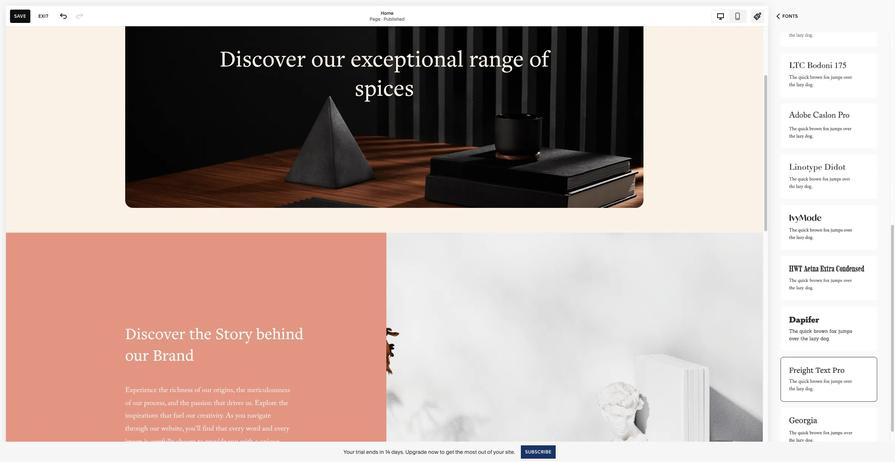 Task type: locate. For each thing, give the bounding box(es) containing it.
the
[[790, 32, 796, 38], [790, 82, 796, 90], [790, 133, 796, 140], [790, 184, 795, 190], [790, 235, 796, 241], [790, 284, 795, 293], [801, 336, 808, 343], [790, 386, 796, 394], [790, 438, 795, 444], [456, 449, 463, 456]]

over
[[844, 24, 852, 30], [844, 74, 852, 82], [844, 126, 852, 132], [843, 176, 851, 183], [844, 228, 853, 233], [844, 277, 852, 285], [790, 336, 800, 343], [844, 379, 852, 387], [844, 431, 853, 436]]

pro inside adobe caslon pro the quick brown fox jumps over the lazy dog.
[[838, 110, 850, 123]]

pro inside the freight text pro the quick brown fox jumps over the lazy dog.
[[833, 365, 845, 376]]

the down freight
[[790, 379, 798, 387]]

2 the from the top
[[790, 74, 798, 82]]

brown
[[810, 24, 822, 30], [811, 74, 823, 82], [810, 126, 822, 132], [810, 176, 822, 183], [810, 228, 823, 233], [810, 277, 823, 285], [814, 329, 829, 335], [811, 379, 823, 387], [810, 431, 822, 436]]

dog. down fonts button
[[805, 32, 814, 38]]

pro for freight text pro
[[833, 365, 845, 376]]

adobe
[[790, 110, 811, 123]]

lazy
[[797, 32, 804, 38], [797, 82, 805, 90], [797, 133, 804, 140], [797, 184, 804, 190], [797, 235, 805, 241], [797, 284, 804, 293], [810, 336, 819, 343], [797, 386, 805, 394], [797, 438, 805, 444]]

the inside dapifer the quick brown fox jumps over the lazy dog.
[[801, 336, 808, 343]]

1 vertical spatial pro
[[833, 365, 845, 376]]

1 vertical spatial the quick brown fox jumps over the lazy dog.
[[790, 228, 853, 241]]

0 vertical spatial pro
[[838, 110, 850, 123]]

lazy down linotype on the right of page
[[797, 184, 804, 190]]

dog. down ivymode
[[806, 235, 814, 241]]

site.
[[506, 449, 515, 456]]

save button
[[10, 9, 30, 23]]

bodoni
[[807, 61, 833, 71]]

quick down fonts
[[798, 24, 809, 30]]

jumps inside linotype didot the quick brown fox jumps over the lazy dog.
[[830, 176, 842, 183]]

dog. down 'georgia' on the right bottom of page
[[806, 438, 814, 444]]

the quick brown fox jumps over the lazy dog. down ivymode
[[790, 228, 853, 241]]

trial
[[356, 449, 365, 456]]

the
[[790, 24, 797, 30], [790, 74, 798, 82], [790, 126, 797, 132], [790, 176, 797, 183], [790, 228, 797, 233], [790, 277, 797, 285], [790, 329, 798, 335], [790, 379, 798, 387], [790, 431, 797, 436]]

didot
[[825, 162, 846, 173]]

jumps inside hwt aetna extra condensed the quick brown fox jumps over the lazy dog.
[[831, 277, 843, 285]]

the down hwt
[[790, 277, 797, 285]]

quick down linotype on the right of page
[[798, 176, 809, 183]]

brown inside the freight text pro the quick brown fox jumps over the lazy dog.
[[811, 379, 823, 387]]

quick inside hwt aetna extra condensed the quick brown fox jumps over the lazy dog.
[[798, 277, 809, 285]]

brown down linotype on the right of page
[[810, 176, 822, 183]]

the inside button
[[790, 24, 797, 30]]

lazy down fonts
[[797, 32, 804, 38]]

the down ivymode
[[790, 235, 796, 241]]

the down fonts
[[790, 32, 796, 38]]

home
[[381, 10, 394, 16]]

lazy down adobe
[[797, 133, 804, 140]]

dog. inside linotype didot the quick brown fox jumps over the lazy dog.
[[805, 184, 813, 190]]

the down 'georgia' on the right bottom of page
[[790, 438, 795, 444]]

lazy down freight
[[797, 386, 805, 394]]

3 the quick brown fox jumps over the lazy dog. from the top
[[790, 431, 853, 444]]

8 the from the top
[[790, 379, 798, 387]]

pro
[[838, 110, 850, 123], [833, 365, 845, 376]]

freight
[[790, 365, 814, 376]]

extra
[[821, 264, 835, 274]]

2 the quick brown fox jumps over the lazy dog. from the top
[[790, 228, 853, 241]]

brown inside button
[[810, 24, 822, 30]]

the quick brown fox jumps over the lazy dog. down 'georgia' on the right bottom of page
[[790, 431, 853, 444]]

save
[[14, 13, 26, 19]]

the down fonts
[[790, 24, 797, 30]]

pro right caslon
[[838, 110, 850, 123]]

fonts
[[783, 13, 799, 19]]

dog.
[[805, 32, 814, 38], [806, 82, 814, 90], [805, 133, 814, 140], [805, 184, 813, 190], [806, 235, 814, 241], [806, 284, 814, 293], [821, 336, 830, 343], [806, 386, 814, 394], [806, 438, 814, 444]]

subscribe button
[[521, 446, 556, 459]]

dapifer the quick brown fox jumps over the lazy dog.
[[790, 314, 853, 343]]

7 the from the top
[[790, 329, 798, 335]]

ltc
[[790, 61, 805, 71]]

hwt aetna extra condensed the quick brown fox jumps over the lazy dog.
[[790, 264, 865, 293]]

the inside the freight text pro the quick brown fox jumps over the lazy dog.
[[790, 386, 796, 394]]

home page · published
[[370, 10, 405, 22]]

brown down dapifer
[[814, 329, 829, 335]]

the quick brown fox jumps over the lazy dog. down fonts
[[790, 24, 852, 38]]

quick
[[798, 24, 809, 30], [799, 74, 809, 82], [798, 126, 809, 132], [798, 176, 809, 183], [798, 228, 809, 233], [798, 277, 809, 285], [800, 329, 813, 335], [799, 379, 809, 387], [798, 431, 809, 436]]

lazy down ivymode
[[797, 235, 805, 241]]

the down adobe
[[790, 126, 797, 132]]

the quick brown fox jumps over the lazy dog.
[[790, 24, 852, 38], [790, 228, 853, 241], [790, 431, 853, 444]]

page
[[370, 16, 381, 22]]

6 the from the top
[[790, 277, 797, 285]]

the down dapifer
[[790, 329, 798, 335]]

dog. inside hwt aetna extra condensed the quick brown fox jumps over the lazy dog.
[[806, 284, 814, 293]]

over inside the ltc bodoni 175 the quick brown fox jumps over the lazy dog.
[[844, 74, 852, 82]]

the inside hwt aetna extra condensed the quick brown fox jumps over the lazy dog.
[[790, 277, 797, 285]]

quick down adobe
[[798, 126, 809, 132]]

of
[[488, 449, 492, 456]]

the down adobe
[[790, 133, 796, 140]]

0 vertical spatial the quick brown fox jumps over the lazy dog.
[[790, 24, 852, 38]]

the inside the ltc bodoni 175 the quick brown fox jumps over the lazy dog.
[[790, 74, 798, 82]]

the down ltc
[[790, 74, 798, 82]]

quick inside linotype didot the quick brown fox jumps over the lazy dog.
[[798, 176, 809, 183]]

the down linotype on the right of page
[[790, 184, 795, 190]]

brown right fonts button
[[810, 24, 822, 30]]

jumps
[[831, 24, 843, 30], [831, 74, 843, 82], [831, 126, 843, 132], [830, 176, 842, 183], [831, 228, 843, 233], [831, 277, 843, 285], [839, 329, 853, 335], [831, 379, 843, 387], [831, 431, 843, 436]]

to
[[440, 449, 445, 456]]

quick down freight
[[799, 379, 809, 387]]

dog. down linotype on the right of page
[[805, 184, 813, 190]]

dog. down freight
[[806, 386, 814, 394]]

jumps inside button
[[831, 24, 843, 30]]

·
[[382, 16, 383, 22]]

the down 'georgia' on the right bottom of page
[[790, 431, 797, 436]]

the down ltc
[[790, 82, 796, 90]]

the down linotype on the right of page
[[790, 176, 797, 183]]

175
[[835, 61, 847, 71]]

brown down text
[[811, 379, 823, 387]]

brown down "bodoni"
[[811, 74, 823, 82]]

lazy down ltc
[[797, 82, 805, 90]]

brown down caslon
[[810, 126, 822, 132]]

brown inside the ltc bodoni 175 the quick brown fox jumps over the lazy dog.
[[811, 74, 823, 82]]

ltc bodoni 175 the quick brown fox jumps over the lazy dog.
[[790, 61, 852, 90]]

lazy down dapifer
[[810, 336, 819, 343]]

get
[[446, 449, 454, 456]]

over inside dapifer the quick brown fox jumps over the lazy dog.
[[790, 336, 800, 343]]

quick down hwt
[[798, 277, 809, 285]]

fox inside the freight text pro the quick brown fox jumps over the lazy dog.
[[824, 379, 830, 387]]

quick down 'georgia' on the right bottom of page
[[798, 431, 809, 436]]

quick down ltc
[[799, 74, 809, 82]]

the down ivymode
[[790, 228, 797, 233]]

dog. down "bodoni"
[[806, 82, 814, 90]]

fox
[[823, 24, 829, 30], [824, 74, 830, 82], [824, 126, 830, 132], [823, 176, 829, 183], [824, 228, 830, 233], [824, 277, 830, 285], [830, 329, 837, 335], [824, 379, 830, 387], [824, 431, 830, 436]]

the down freight
[[790, 386, 796, 394]]

the inside dapifer the quick brown fox jumps over the lazy dog.
[[790, 329, 798, 335]]

brown down aetna
[[810, 277, 823, 285]]

ends
[[366, 449, 378, 456]]

over inside adobe caslon pro the quick brown fox jumps over the lazy dog.
[[844, 126, 852, 132]]

dog. up text
[[821, 336, 830, 343]]

your
[[344, 449, 355, 456]]

quick inside the ltc bodoni 175 the quick brown fox jumps over the lazy dog.
[[799, 74, 809, 82]]

the inside linotype didot the quick brown fox jumps over the lazy dog.
[[790, 176, 797, 183]]

the down dapifer
[[801, 336, 808, 343]]

the quick brown fox jumps over the lazy dog. button
[[781, 2, 878, 47]]

lazy down hwt
[[797, 284, 804, 293]]

over inside linotype didot the quick brown fox jumps over the lazy dog.
[[843, 176, 851, 183]]

9 the from the top
[[790, 431, 797, 436]]

4 the from the top
[[790, 176, 797, 183]]

quick down dapifer
[[800, 329, 813, 335]]

lazy inside dapifer the quick brown fox jumps over the lazy dog.
[[810, 336, 819, 343]]

exit button
[[34, 9, 53, 23]]

pro for adobe caslon pro
[[838, 110, 850, 123]]

1 the quick brown fox jumps over the lazy dog. from the top
[[790, 24, 852, 38]]

hwt
[[790, 264, 803, 274]]

dog. down adobe
[[805, 133, 814, 140]]

upgrade
[[406, 449, 427, 456]]

condensed
[[836, 264, 865, 274]]

2 vertical spatial the quick brown fox jumps over the lazy dog.
[[790, 431, 853, 444]]

your
[[493, 449, 504, 456]]

1 the from the top
[[790, 24, 797, 30]]

fonts button
[[769, 8, 807, 24]]

pro right text
[[833, 365, 845, 376]]

dog. down aetna
[[806, 284, 814, 293]]

the down hwt
[[790, 284, 795, 293]]

3 the from the top
[[790, 126, 797, 132]]

tab list
[[712, 10, 747, 22]]

the inside the freight text pro the quick brown fox jumps over the lazy dog.
[[790, 379, 798, 387]]



Task type: describe. For each thing, give the bounding box(es) containing it.
quick down ivymode
[[798, 228, 809, 233]]

fox inside dapifer the quick brown fox jumps over the lazy dog.
[[830, 329, 837, 335]]

freight text pro the quick brown fox jumps over the lazy dog.
[[790, 365, 852, 394]]

the inside hwt aetna extra condensed the quick brown fox jumps over the lazy dog.
[[790, 284, 795, 293]]

brown down 'georgia' on the right bottom of page
[[810, 431, 822, 436]]

out
[[478, 449, 486, 456]]

exit
[[38, 13, 49, 19]]

aetna
[[804, 264, 819, 274]]

lazy inside the freight text pro the quick brown fox jumps over the lazy dog.
[[797, 386, 805, 394]]

brown inside linotype didot the quick brown fox jumps over the lazy dog.
[[810, 176, 822, 183]]

subscribe
[[525, 450, 552, 455]]

georgia
[[790, 417, 818, 426]]

dog. inside the freight text pro the quick brown fox jumps over the lazy dog.
[[806, 386, 814, 394]]

the quick brown fox jumps over the lazy dog. for georgia
[[790, 431, 853, 444]]

published
[[384, 16, 405, 22]]

jumps inside adobe caslon pro the quick brown fox jumps over the lazy dog.
[[831, 126, 843, 132]]

brown inside dapifer the quick brown fox jumps over the lazy dog.
[[814, 329, 829, 335]]

the quick brown fox jumps over the lazy dog. for ivymode
[[790, 228, 853, 241]]

jumps inside the freight text pro the quick brown fox jumps over the lazy dog.
[[831, 379, 843, 387]]

lazy inside adobe caslon pro the quick brown fox jumps over the lazy dog.
[[797, 133, 804, 140]]

quick inside button
[[798, 24, 809, 30]]

the right get
[[456, 449, 463, 456]]

dog. inside dapifer the quick brown fox jumps over the lazy dog.
[[821, 336, 830, 343]]

text
[[816, 365, 831, 376]]

the inside the quick brown fox jumps over the lazy dog. button
[[790, 32, 796, 38]]

linotype didot the quick brown fox jumps over the lazy dog.
[[790, 162, 851, 190]]

adobe caslon pro the quick brown fox jumps over the lazy dog.
[[790, 110, 852, 140]]

lazy inside the ltc bodoni 175 the quick brown fox jumps over the lazy dog.
[[797, 82, 805, 90]]

dapifer
[[790, 314, 820, 325]]

quick inside adobe caslon pro the quick brown fox jumps over the lazy dog.
[[798, 126, 809, 132]]

the quick brown fox jumps over the lazy dog. inside button
[[790, 24, 852, 38]]

the inside the ltc bodoni 175 the quick brown fox jumps over the lazy dog.
[[790, 82, 796, 90]]

14
[[385, 449, 390, 456]]

dog. inside button
[[805, 32, 814, 38]]

your trial ends in 14 days. upgrade now to get the most out of your site.
[[344, 449, 515, 456]]

the inside adobe caslon pro the quick brown fox jumps over the lazy dog.
[[790, 126, 797, 132]]

jumps inside the ltc bodoni 175 the quick brown fox jumps over the lazy dog.
[[831, 74, 843, 82]]

caslon
[[813, 110, 836, 123]]

over inside hwt aetna extra condensed the quick brown fox jumps over the lazy dog.
[[844, 277, 852, 285]]

ivymode
[[790, 213, 822, 224]]

the inside linotype didot the quick brown fox jumps over the lazy dog.
[[790, 184, 795, 190]]

linotype
[[790, 162, 823, 173]]

quick inside the freight text pro the quick brown fox jumps over the lazy dog.
[[799, 379, 809, 387]]

now
[[428, 449, 439, 456]]

in
[[380, 449, 384, 456]]

lazy inside linotype didot the quick brown fox jumps over the lazy dog.
[[797, 184, 804, 190]]

lazy down 'georgia' on the right bottom of page
[[797, 438, 805, 444]]

fox inside button
[[823, 24, 829, 30]]

dog. inside the ltc bodoni 175 the quick brown fox jumps over the lazy dog.
[[806, 82, 814, 90]]

brown inside hwt aetna extra condensed the quick brown fox jumps over the lazy dog.
[[810, 277, 823, 285]]

jumps inside dapifer the quick brown fox jumps over the lazy dog.
[[839, 329, 853, 335]]

over inside the freight text pro the quick brown fox jumps over the lazy dog.
[[844, 379, 852, 387]]

over inside button
[[844, 24, 852, 30]]

fox inside hwt aetna extra condensed the quick brown fox jumps over the lazy dog.
[[824, 277, 830, 285]]

5 the from the top
[[790, 228, 797, 233]]

quick inside dapifer the quick brown fox jumps over the lazy dog.
[[800, 329, 813, 335]]

dog. inside adobe caslon pro the quick brown fox jumps over the lazy dog.
[[805, 133, 814, 140]]

most
[[465, 449, 477, 456]]

fox inside the ltc bodoni 175 the quick brown fox jumps over the lazy dog.
[[824, 74, 830, 82]]

the inside adobe caslon pro the quick brown fox jumps over the lazy dog.
[[790, 133, 796, 140]]

brown down ivymode
[[810, 228, 823, 233]]

fox inside linotype didot the quick brown fox jumps over the lazy dog.
[[823, 176, 829, 183]]

brown inside adobe caslon pro the quick brown fox jumps over the lazy dog.
[[810, 126, 822, 132]]

lazy inside hwt aetna extra condensed the quick brown fox jumps over the lazy dog.
[[797, 284, 804, 293]]

days.
[[392, 449, 404, 456]]

lazy inside the quick brown fox jumps over the lazy dog. button
[[797, 32, 804, 38]]

fox inside adobe caslon pro the quick brown fox jumps over the lazy dog.
[[824, 126, 830, 132]]



Task type: vqa. For each thing, say whether or not it's contained in the screenshot.
No homepage Build your homepage by selecting a layout for each section you want to add.
no



